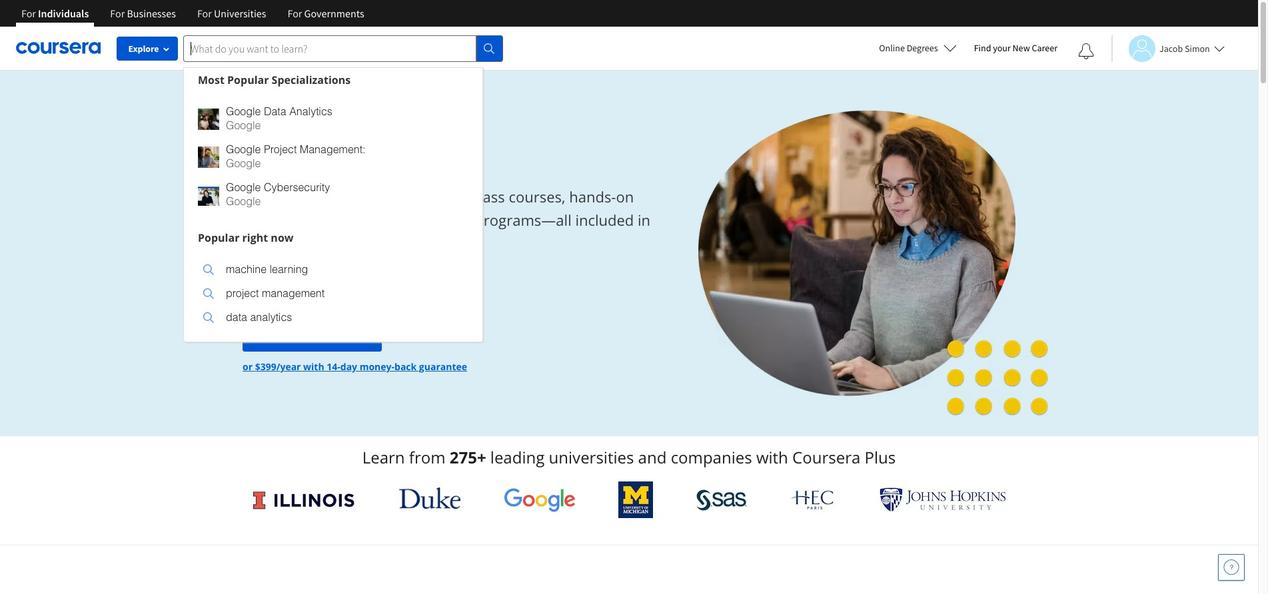 Task type: describe. For each thing, give the bounding box(es) containing it.
none search field containing most popular specializations
[[183, 35, 503, 342]]

1 vertical spatial popular
[[198, 230, 240, 245]]

275+
[[450, 447, 486, 468]]

list box for popular right now
[[184, 250, 482, 342]]

certificate
[[404, 210, 471, 230]]

5 google from the top
[[226, 182, 261, 194]]

4 google from the top
[[226, 158, 261, 170]]

free
[[317, 329, 338, 343]]

job-
[[335, 210, 361, 230]]

in
[[638, 210, 651, 230]]

google image
[[504, 488, 576, 512]]

show notifications image
[[1078, 43, 1094, 59]]

0 vertical spatial your
[[993, 42, 1011, 54]]

or $399 /year with 14-day money-back guarantee
[[243, 361, 467, 373]]

jacob simon button
[[1112, 35, 1225, 62]]

university of illinois at urbana-champaign image
[[252, 489, 356, 511]]

duke university image
[[399, 488, 461, 509]]

and inside unlimited access to 7,000+ world-class courses, hands-on projects, and job-ready certificate programs—all included in your subscription
[[305, 210, 331, 230]]

unlimited
[[243, 187, 309, 207]]

degrees
[[907, 42, 938, 54]]

3 google from the top
[[226, 144, 261, 156]]

$59
[[243, 299, 259, 311]]

career
[[1032, 42, 1058, 54]]

businesses
[[127, 7, 176, 20]]

projects,
[[243, 210, 301, 230]]

for for universities
[[197, 7, 212, 20]]

anytime
[[331, 299, 370, 311]]

coursera plus image
[[243, 125, 445, 145]]

hec paris image
[[790, 486, 837, 514]]

banner navigation
[[11, 0, 375, 37]]

most
[[198, 72, 225, 87]]

courses,
[[509, 187, 565, 207]]

coursera
[[792, 447, 861, 468]]

university of michigan image
[[619, 482, 653, 518]]

for businesses
[[110, 7, 176, 20]]

from
[[409, 447, 446, 468]]

individuals
[[38, 7, 89, 20]]

your inside unlimited access to 7,000+ world-class courses, hands-on projects, and job-ready certificate programs—all included in your subscription
[[243, 234, 274, 254]]

/month,
[[259, 299, 296, 311]]

most popular specializations
[[198, 72, 351, 87]]

14-
[[327, 361, 340, 373]]

google cybersecurity google
[[226, 182, 330, 208]]

autocomplete results list box
[[183, 67, 483, 342]]

list box for most popular specializations
[[184, 92, 482, 226]]

to
[[361, 187, 375, 207]]

coursera image
[[16, 37, 101, 59]]

data analytics
[[226, 312, 292, 324]]

universities
[[549, 447, 634, 468]]

specializations
[[272, 72, 351, 87]]

plus
[[865, 447, 896, 468]]

google project management: google
[[226, 144, 366, 170]]

for governments
[[288, 7, 364, 20]]

jacob
[[1160, 42, 1183, 54]]

project
[[226, 288, 259, 300]]

7,000+
[[379, 187, 425, 207]]

6 google from the top
[[226, 196, 261, 208]]

programs—all
[[475, 210, 572, 230]]

$59 /month, cancel anytime
[[243, 299, 370, 311]]

subscription
[[278, 234, 362, 254]]

1 vertical spatial with
[[756, 447, 788, 468]]

right
[[242, 230, 268, 245]]



Task type: vqa. For each thing, say whether or not it's contained in the screenshot.
"Jacob Simon"
yes



Task type: locate. For each thing, give the bounding box(es) containing it.
and up university of michigan image
[[638, 447, 667, 468]]

1 vertical spatial day
[[340, 361, 357, 373]]

unlimited access to 7,000+ world-class courses, hands-on projects, and job-ready certificate programs—all included in your subscription
[[243, 187, 651, 254]]

with left coursera
[[756, 447, 788, 468]]

2 list box from the top
[[184, 250, 482, 342]]

trial
[[340, 329, 361, 343]]

with left 14-
[[303, 361, 324, 373]]

machine
[[226, 264, 267, 276]]

2 google from the top
[[226, 120, 261, 132]]

for for governments
[[288, 7, 302, 20]]

management
[[262, 288, 325, 300]]

popular right "most"
[[227, 72, 269, 87]]

included
[[575, 210, 634, 230]]

ready
[[361, 210, 400, 230]]

with
[[303, 361, 324, 373], [756, 447, 788, 468]]

find your new career
[[974, 42, 1058, 54]]

1 list box from the top
[[184, 92, 482, 226]]

or
[[243, 361, 253, 373]]

1 horizontal spatial day
[[340, 361, 357, 373]]

list box containing machine learning
[[184, 250, 482, 342]]

companies
[[671, 447, 752, 468]]

for individuals
[[21, 7, 89, 20]]

1 vertical spatial and
[[638, 447, 667, 468]]

0 horizontal spatial with
[[303, 361, 324, 373]]

list box containing google data analytics
[[184, 92, 482, 226]]

new
[[1013, 42, 1030, 54]]

project
[[264, 144, 297, 156]]

analytics
[[250, 312, 292, 324]]

online
[[879, 42, 905, 54]]

for left businesses
[[110, 7, 125, 20]]

popular
[[227, 72, 269, 87], [198, 230, 240, 245]]

day left money-
[[340, 361, 357, 373]]

0 vertical spatial list box
[[184, 92, 482, 226]]

back
[[395, 361, 417, 373]]

popular right now
[[198, 230, 294, 245]]

for left the individuals
[[21, 7, 36, 20]]

What do you want to learn? text field
[[183, 35, 476, 62]]

project management
[[226, 288, 325, 300]]

1 for from the left
[[21, 7, 36, 20]]

class
[[472, 187, 505, 207]]

learn
[[362, 447, 405, 468]]

now
[[271, 230, 294, 245]]

learning
[[270, 264, 308, 276]]

data
[[226, 312, 247, 324]]

0 horizontal spatial and
[[305, 210, 331, 230]]

google data analytics google
[[226, 106, 332, 132]]

world-
[[429, 187, 472, 207]]

explore
[[128, 43, 159, 55]]

jacob simon
[[1160, 42, 1210, 54]]

access
[[313, 187, 358, 207]]

0 vertical spatial popular
[[227, 72, 269, 87]]

for left governments
[[288, 7, 302, 20]]

suggestion image image
[[198, 108, 219, 130], [198, 146, 219, 168], [198, 184, 219, 206], [203, 265, 214, 275], [203, 289, 214, 299], [203, 313, 214, 323]]

None search field
[[183, 35, 503, 342]]

1 google from the top
[[226, 106, 261, 118]]

day inside button
[[298, 329, 315, 343]]

day left the free at the left bottom
[[298, 329, 315, 343]]

data
[[264, 106, 286, 118]]

learn from 275+ leading universities and companies with coursera plus
[[362, 447, 896, 468]]

online degrees
[[879, 42, 938, 54]]

for
[[21, 7, 36, 20], [110, 7, 125, 20], [197, 7, 212, 20], [288, 7, 302, 20]]

help center image
[[1224, 560, 1240, 576]]

0 horizontal spatial your
[[243, 234, 274, 254]]

google
[[226, 106, 261, 118], [226, 120, 261, 132], [226, 144, 261, 156], [226, 158, 261, 170], [226, 182, 261, 194], [226, 196, 261, 208]]

and
[[305, 210, 331, 230], [638, 447, 667, 468]]

and up subscription
[[305, 210, 331, 230]]

your
[[993, 42, 1011, 54], [243, 234, 274, 254]]

explore button
[[117, 37, 178, 61]]

/year
[[276, 361, 301, 373]]

online degrees button
[[869, 33, 967, 63]]

4 for from the left
[[288, 7, 302, 20]]

your right find
[[993, 42, 1011, 54]]

analytics
[[289, 106, 332, 118]]

sas image
[[696, 489, 747, 511]]

1 horizontal spatial your
[[993, 42, 1011, 54]]

find your new career link
[[967, 40, 1064, 57]]

1 horizontal spatial and
[[638, 447, 667, 468]]

0 horizontal spatial day
[[298, 329, 315, 343]]

on
[[616, 187, 634, 207]]

your down projects,
[[243, 234, 274, 254]]

management:
[[300, 144, 366, 156]]

money-
[[360, 361, 395, 373]]

1 horizontal spatial with
[[756, 447, 788, 468]]

0 vertical spatial with
[[303, 361, 324, 373]]

guarantee
[[419, 361, 467, 373]]

for for businesses
[[110, 7, 125, 20]]

3 for from the left
[[197, 7, 212, 20]]

simon
[[1185, 42, 1210, 54]]

start
[[264, 329, 287, 343]]

for universities
[[197, 7, 266, 20]]

0 vertical spatial day
[[298, 329, 315, 343]]

for for individuals
[[21, 7, 36, 20]]

0 vertical spatial and
[[305, 210, 331, 230]]

governments
[[304, 7, 364, 20]]

1 vertical spatial list box
[[184, 250, 482, 342]]

start 7-day free trial
[[264, 329, 361, 343]]

cancel
[[299, 299, 329, 311]]

johns hopkins university image
[[880, 488, 1006, 512]]

7-
[[289, 329, 298, 343]]

leading
[[490, 447, 545, 468]]

hands-
[[569, 187, 616, 207]]

universities
[[214, 7, 266, 20]]

find
[[974, 42, 991, 54]]

2 for from the left
[[110, 7, 125, 20]]

for left "universities"
[[197, 7, 212, 20]]

day
[[298, 329, 315, 343], [340, 361, 357, 373]]

list box
[[184, 92, 482, 226], [184, 250, 482, 342]]

popular left the right
[[198, 230, 240, 245]]

start 7-day free trial button
[[243, 320, 382, 352]]

$399
[[255, 361, 276, 373]]

1 vertical spatial your
[[243, 234, 274, 254]]

machine learning
[[226, 264, 308, 276]]

cybersecurity
[[264, 182, 330, 194]]



